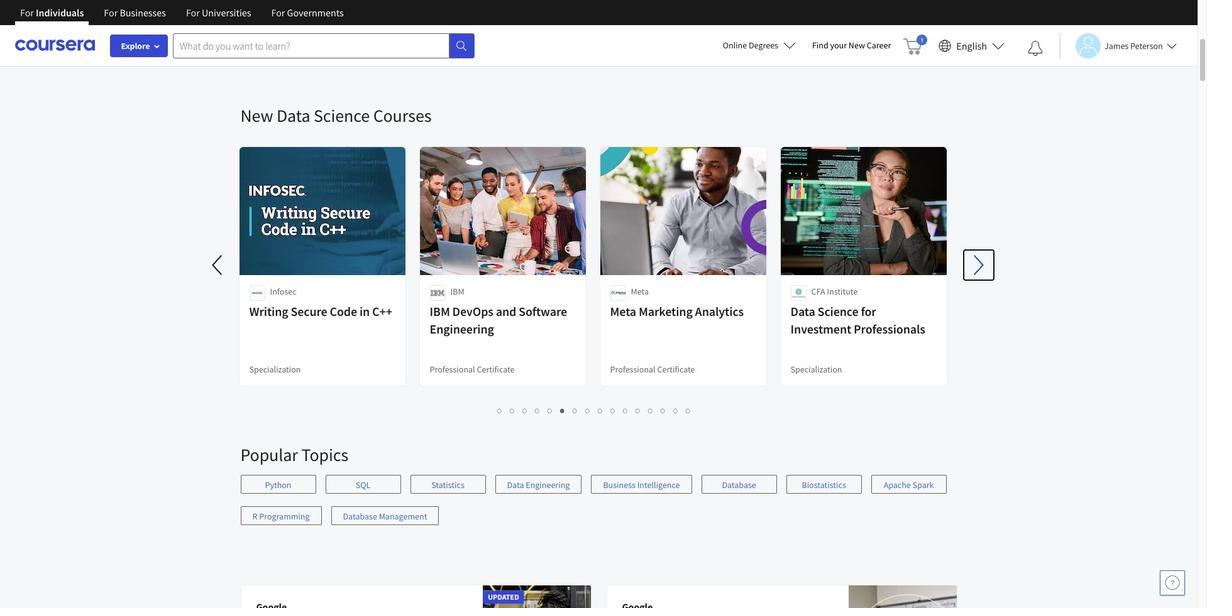 Task type: locate. For each thing, give the bounding box(es) containing it.
0 vertical spatial science
[[314, 104, 370, 127]]

1 horizontal spatial professional certificate
[[610, 364, 695, 375]]

ibm image
[[430, 285, 445, 301]]

meta
[[631, 286, 649, 297], [610, 304, 636, 319]]

data inside data science for investment professionals
[[791, 304, 815, 319]]

find your new career link
[[806, 38, 897, 53]]

0 horizontal spatial professional certificate
[[430, 364, 515, 375]]

specialization down the writing
[[249, 364, 301, 375]]

governments
[[287, 6, 344, 19]]

specialization
[[249, 364, 301, 375], [791, 364, 842, 375]]

help center image
[[1165, 576, 1180, 591]]

next slide image
[[963, 250, 994, 280]]

professional certificate for marketing
[[610, 364, 695, 375]]

python
[[265, 480, 291, 491]]

for universities
[[186, 6, 251, 19]]

11
[[623, 405, 633, 417]]

r
[[252, 511, 257, 522]]

meta image
[[610, 285, 626, 301]]

1 horizontal spatial ibm
[[450, 286, 464, 297]]

list containing 1
[[240, 404, 948, 418]]

0 horizontal spatial database
[[343, 511, 377, 522]]

6
[[560, 405, 565, 417]]

2 certificate from the left
[[657, 364, 695, 375]]

code
[[330, 304, 357, 319]]

certificate up 15 button
[[657, 364, 695, 375]]

1 vertical spatial science
[[818, 304, 858, 319]]

2 professional from the left
[[610, 364, 655, 375]]

2 horizontal spatial data
[[791, 304, 815, 319]]

statistics link
[[410, 475, 486, 494]]

5
[[548, 405, 553, 417]]

for left businesses
[[104, 6, 118, 19]]

ibm right ibm image
[[450, 286, 464, 297]]

courses
[[373, 104, 431, 127]]

for governments
[[271, 6, 344, 19]]

professional for meta marketing analytics
[[610, 364, 655, 375]]

for individuals
[[20, 6, 84, 19]]

list inside new data science courses carousel element
[[240, 404, 948, 418]]

certificate up 1 button
[[477, 364, 515, 375]]

9
[[598, 405, 603, 417]]

online
[[723, 40, 747, 51]]

0 horizontal spatial specialization
[[249, 364, 301, 375]]

1 specialization from the left
[[249, 364, 301, 375]]

spark
[[913, 480, 934, 491]]

database link
[[701, 475, 777, 494]]

1 vertical spatial meta
[[610, 304, 636, 319]]

meta for meta
[[631, 286, 649, 297]]

marketing
[[639, 304, 693, 319]]

meta marketing analytics
[[610, 304, 744, 319]]

online degrees button
[[713, 31, 806, 59]]

3 list from the top
[[240, 475, 957, 538]]

1 professional from the left
[[430, 364, 475, 375]]

0 vertical spatial data
[[277, 104, 310, 127]]

specialization down investment
[[791, 364, 842, 375]]

new
[[849, 40, 865, 51], [240, 104, 273, 127]]

2 specialization from the left
[[791, 364, 842, 375]]

2 vertical spatial list
[[240, 475, 957, 538]]

2 professional certificate from the left
[[610, 364, 695, 375]]

0 vertical spatial meta
[[631, 286, 649, 297]]

peterson
[[1130, 40, 1163, 51]]

for left "governments"
[[271, 6, 285, 19]]

for
[[20, 6, 34, 19], [104, 6, 118, 19], [186, 6, 200, 19], [271, 6, 285, 19]]

for businesses
[[104, 6, 166, 19]]

for for individuals
[[20, 6, 34, 19]]

show notifications image
[[1028, 41, 1043, 56]]

1 professional certificate from the left
[[430, 364, 515, 375]]

sql link
[[325, 475, 401, 494]]

meta right meta icon
[[631, 286, 649, 297]]

intelligence
[[637, 480, 680, 491]]

0 vertical spatial ibm
[[450, 286, 464, 297]]

16 button
[[682, 404, 696, 418]]

1 vertical spatial list
[[240, 404, 948, 418]]

database
[[722, 480, 756, 491], [343, 511, 377, 522]]

specialization for data science for investment professionals
[[791, 364, 842, 375]]

1 certificate from the left
[[477, 364, 515, 375]]

2 vertical spatial data
[[507, 480, 524, 491]]

python link
[[240, 475, 316, 494]]

biostatistics link
[[786, 475, 862, 494]]

1 vertical spatial data
[[791, 304, 815, 319]]

professional up "11"
[[610, 364, 655, 375]]

1 button
[[493, 404, 506, 418]]

1 vertical spatial engineering
[[526, 480, 570, 491]]

1 horizontal spatial science
[[818, 304, 858, 319]]

data science for investment professionals
[[791, 304, 925, 337]]

4 for from the left
[[271, 6, 285, 19]]

data for data engineering
[[507, 480, 524, 491]]

0 vertical spatial list
[[240, 41, 948, 55]]

engineering inside ibm devops and software engineering
[[430, 321, 494, 337]]

0 horizontal spatial ibm
[[430, 304, 450, 319]]

7
[[573, 405, 578, 417]]

popular
[[240, 444, 298, 466]]

0 horizontal spatial new
[[240, 104, 273, 127]]

data for data science for investment professionals
[[791, 304, 815, 319]]

5 button
[[544, 404, 556, 418]]

1 for from the left
[[20, 6, 34, 19]]

14
[[661, 405, 671, 417]]

0 horizontal spatial certificate
[[477, 364, 515, 375]]

0 horizontal spatial engineering
[[430, 321, 494, 337]]

shopping cart: 1 item image
[[904, 35, 927, 55]]

0 horizontal spatial professional
[[430, 364, 475, 375]]

0 vertical spatial new
[[849, 40, 865, 51]]

analytics
[[695, 304, 744, 319]]

professional
[[430, 364, 475, 375], [610, 364, 655, 375]]

1 horizontal spatial certificate
[[657, 364, 695, 375]]

2 list from the top
[[240, 404, 948, 418]]

explore button
[[110, 35, 168, 57]]

for left universities
[[186, 6, 200, 19]]

career
[[867, 40, 891, 51]]

0 vertical spatial database
[[722, 480, 756, 491]]

sql
[[356, 480, 370, 491]]

1 horizontal spatial specialization
[[791, 364, 842, 375]]

ibm down ibm image
[[430, 304, 450, 319]]

professional certificate up 10 11 12 13 14 15 16
[[610, 364, 695, 375]]

2 for from the left
[[104, 6, 118, 19]]

8 button
[[582, 404, 594, 418]]

15 button
[[670, 404, 683, 418]]

coursera image
[[15, 35, 95, 55]]

professional down devops
[[430, 364, 475, 375]]

1 horizontal spatial data
[[507, 480, 524, 491]]

engineering
[[430, 321, 494, 337], [526, 480, 570, 491]]

None search field
[[173, 33, 475, 58]]

data
[[277, 104, 310, 127], [791, 304, 815, 319], [507, 480, 524, 491]]

1 horizontal spatial database
[[722, 480, 756, 491]]

list
[[240, 41, 948, 55], [240, 404, 948, 418], [240, 475, 957, 538]]

r programming link
[[240, 507, 322, 526]]

1 vertical spatial database
[[343, 511, 377, 522]]

meta down meta icon
[[610, 304, 636, 319]]

3 for from the left
[[186, 6, 200, 19]]

0 vertical spatial engineering
[[430, 321, 494, 337]]

software
[[519, 304, 567, 319]]

1 horizontal spatial professional
[[610, 364, 655, 375]]

for left individuals
[[20, 6, 34, 19]]

ibm inside ibm devops and software engineering
[[430, 304, 450, 319]]

3
[[522, 405, 527, 417]]

12 button
[[632, 404, 646, 418]]

science down "cfa institute"
[[818, 304, 858, 319]]

english
[[956, 39, 987, 52]]

professional certificate up 1 button
[[430, 364, 515, 375]]

1 horizontal spatial engineering
[[526, 480, 570, 491]]

biostatistics
[[802, 480, 846, 491]]

science left courses
[[314, 104, 370, 127]]

ibm
[[450, 286, 464, 297], [430, 304, 450, 319]]

1 vertical spatial ibm
[[430, 304, 450, 319]]

certificate for devops
[[477, 364, 515, 375]]

8
[[585, 405, 590, 417]]



Task type: describe. For each thing, give the bounding box(es) containing it.
programming
[[259, 511, 310, 522]]

infosec image
[[249, 285, 265, 301]]

1 vertical spatial new
[[240, 104, 273, 127]]

english button
[[934, 25, 1010, 66]]

professional certificate for devops
[[430, 364, 515, 375]]

What do you want to learn? text field
[[173, 33, 449, 58]]

apache spark
[[884, 480, 934, 491]]

list containing python
[[240, 475, 957, 538]]

10 button
[[607, 404, 620, 418]]

16
[[686, 405, 696, 417]]

statistics
[[431, 480, 464, 491]]

r programming
[[252, 511, 310, 522]]

investment
[[791, 321, 851, 337]]

specialization for writing secure code in c++
[[249, 364, 301, 375]]

business
[[603, 480, 635, 491]]

1 horizontal spatial new
[[849, 40, 865, 51]]

13 button
[[644, 404, 658, 418]]

find your new career
[[812, 40, 891, 51]]

11 button
[[619, 404, 633, 418]]

james
[[1105, 40, 1129, 51]]

business intelligence
[[603, 480, 680, 491]]

2 button
[[506, 404, 519, 418]]

degrees
[[749, 40, 778, 51]]

james peterson button
[[1059, 33, 1177, 58]]

cfa institute
[[811, 286, 858, 297]]

14 button
[[657, 404, 671, 418]]

infosec
[[270, 286, 296, 297]]

2
[[510, 405, 515, 417]]

science inside data science for investment professionals
[[818, 304, 858, 319]]

individuals
[[36, 6, 84, 19]]

professionals
[[854, 321, 925, 337]]

explore
[[121, 40, 150, 52]]

writing
[[249, 304, 288, 319]]

degree link
[[238, 0, 406, 25]]

find
[[812, 40, 828, 51]]

ibm devops and software engineering
[[430, 304, 567, 337]]

in
[[360, 304, 370, 319]]

database management link
[[331, 507, 439, 526]]

degree
[[249, 2, 275, 13]]

ibm for ibm
[[450, 286, 464, 297]]

7 button
[[569, 404, 582, 418]]

for for businesses
[[104, 6, 118, 19]]

banner navigation
[[10, 0, 354, 35]]

and
[[496, 304, 516, 319]]

database for database
[[722, 480, 756, 491]]

10 11 12 13 14 15 16
[[610, 405, 696, 417]]

certificate for marketing
[[657, 364, 695, 375]]

10
[[610, 405, 620, 417]]

cfa
[[811, 286, 825, 297]]

database for database management
[[343, 511, 377, 522]]

previous slide image
[[203, 250, 233, 280]]

business intelligence link
[[591, 475, 692, 494]]

c++
[[372, 304, 392, 319]]

meta for meta marketing analytics
[[610, 304, 636, 319]]

1
[[497, 405, 502, 417]]

popular topics
[[240, 444, 348, 466]]

apache
[[884, 480, 911, 491]]

0 horizontal spatial science
[[314, 104, 370, 127]]

6 button
[[556, 404, 569, 418]]

4 button
[[531, 404, 544, 418]]

for
[[861, 304, 876, 319]]

management
[[379, 511, 427, 522]]

data engineering link
[[495, 475, 582, 494]]

4
[[535, 405, 540, 417]]

data engineering
[[507, 480, 570, 491]]

businesses
[[120, 6, 166, 19]]

writing secure code in c++
[[249, 304, 392, 319]]

secure
[[291, 304, 327, 319]]

13
[[648, 405, 658, 417]]

cfa institute image
[[791, 285, 806, 301]]

professional for ibm devops and software engineering
[[430, 364, 475, 375]]

new data science courses
[[240, 104, 431, 127]]

1 list from the top
[[240, 41, 948, 55]]

15
[[673, 405, 683, 417]]

3 button
[[519, 404, 531, 418]]

topics
[[301, 444, 348, 466]]

new data science courses carousel element
[[203, 67, 994, 429]]

ibm for ibm devops and software engineering
[[430, 304, 450, 319]]

database management
[[343, 511, 427, 522]]

online degrees
[[723, 40, 778, 51]]

institute
[[827, 286, 858, 297]]

james peterson
[[1105, 40, 1163, 51]]

for for governments
[[271, 6, 285, 19]]

your
[[830, 40, 847, 51]]

for for universities
[[186, 6, 200, 19]]

0 horizontal spatial data
[[277, 104, 310, 127]]



Task type: vqa. For each thing, say whether or not it's contained in the screenshot.
rightmost language
no



